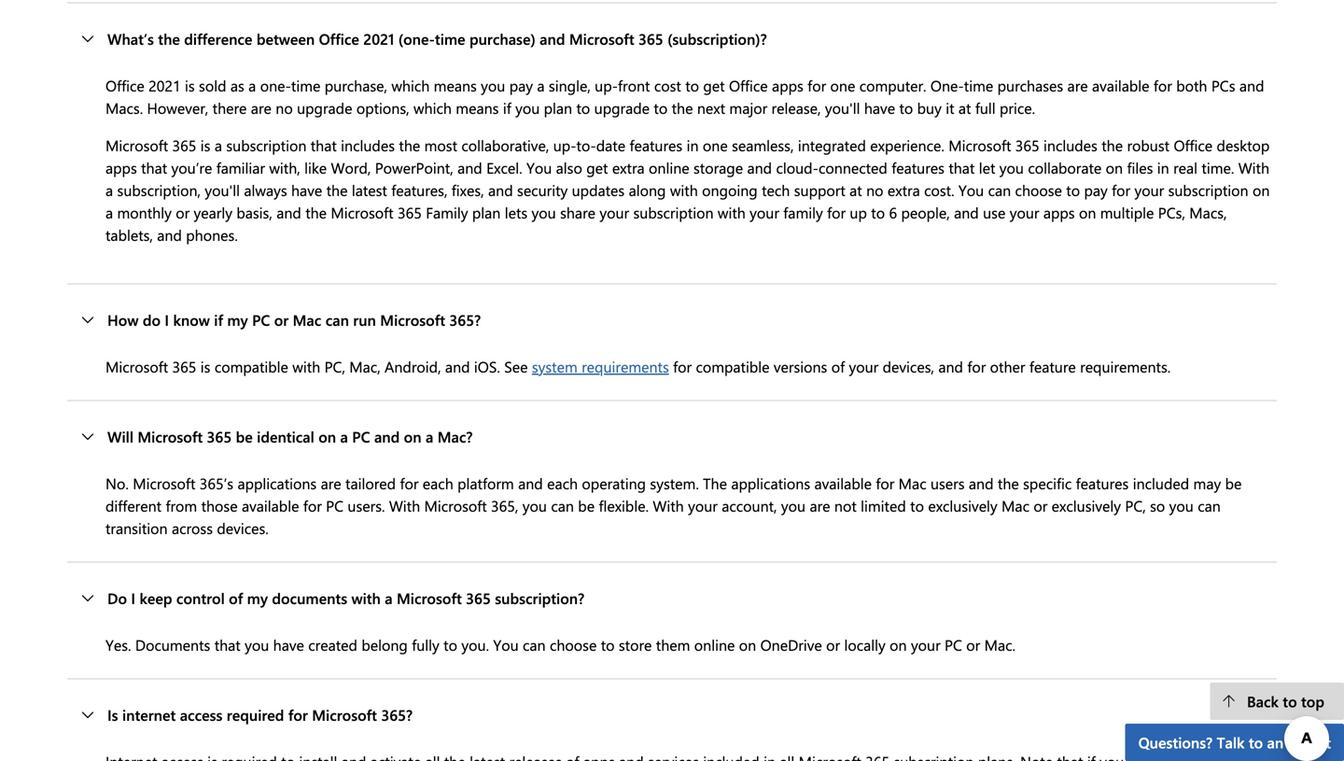 Task type: describe. For each thing, give the bounding box(es) containing it.
0 vertical spatial pc,
[[325, 356, 345, 376]]

multiple
[[1101, 202, 1155, 222]]

do
[[143, 310, 161, 330]]

required
[[227, 705, 284, 725]]

1 horizontal spatial mac
[[899, 473, 927, 493]]

get inside office 2021 is sold as a one-time purchase, which means you pay a single, up-front cost to get office apps for one computer. one-time purchases are available for both pcs and macs. however, there are no upgrade options, which means if you plan to upgrade to the next major release, you'll have to buy it at full price.
[[703, 75, 725, 95]]

1 horizontal spatial in
[[1158, 157, 1170, 178]]

microsoft up fully
[[397, 588, 462, 608]]

your down the files
[[1135, 180, 1165, 200]]

and left ios.
[[445, 356, 470, 376]]

subscription,
[[117, 180, 201, 200]]

plan inside microsoft 365 is a subscription that includes the most collaborative, up-to-date features in one seamless, integrated experience. microsoft 365 includes the robust office desktop apps that you're familiar with, like word, powerpoint, and excel. you also get extra online storage and cloud-connected features that let you collaborate on files in real time. with a subscription, you'll always have the latest features, fixes, and security updates along with ongoing tech support at no extra cost. you can choose to pay for your subscription on a monthly or yearly basis, and the microsoft 365 family plan lets you share your subscription with your family for up to 6 people, and use your apps on multiple pcs, macs, tablets, and phones.
[[472, 202, 501, 222]]

you're
[[171, 157, 212, 178]]

0 vertical spatial you
[[527, 157, 552, 178]]

to inside back to top link
[[1283, 691, 1298, 711]]

to down single,
[[577, 98, 590, 118]]

with,
[[269, 157, 300, 178]]

it
[[946, 98, 955, 118]]

0 vertical spatial in
[[687, 135, 699, 155]]

the down word,
[[326, 180, 348, 200]]

up- inside office 2021 is sold as a one-time purchase, which means you pay a single, up-front cost to get office apps for one computer. one-time purchases are available for both pcs and macs. however, there are no upgrade options, which means if you plan to upgrade to the next major release, you'll have to buy it at full price.
[[595, 75, 618, 95]]

for down 'how do i know if my pc or mac can run microsoft 365?' dropdown button
[[673, 356, 692, 376]]

that down control
[[214, 635, 241, 655]]

will microsoft 365 be identical on a pc and on a mac?
[[107, 426, 473, 446]]

share
[[560, 202, 596, 222]]

pc inside dropdown button
[[352, 426, 370, 446]]

subscription?
[[495, 588, 585, 608]]

what's
[[107, 29, 154, 49]]

is internet access required for microsoft 365? button
[[67, 679, 1277, 750]]

or left mac.
[[967, 635, 981, 655]]

what's the difference between office 2021 (one-time purchase) and microsoft 365 (subscription)?
[[107, 29, 767, 49]]

is internet access required for microsoft 365?
[[107, 705, 413, 725]]

you up collaborative,
[[516, 98, 540, 118]]

are left tailored
[[321, 473, 341, 493]]

can down may at the right bottom of page
[[1198, 495, 1221, 516]]

family
[[426, 202, 468, 222]]

mac.
[[985, 635, 1016, 655]]

the
[[703, 473, 727, 493]]

cost
[[654, 75, 681, 95]]

and right users
[[969, 473, 994, 493]]

2021 inside dropdown button
[[364, 29, 394, 49]]

expert
[[1288, 732, 1332, 752]]

1 horizontal spatial with
[[653, 495, 684, 516]]

to inside no. microsoft 365's applications are tailored for each platform and each operating system. the applications available for mac users and the specific features included may be different from those available for pc users. with microsoft 365, you can be flexible. with your account, you are not limited to exclusively mac or exclusively pc, so you can transition across devices.
[[911, 495, 924, 516]]

365 down the features, on the top of the page
[[398, 202, 422, 222]]

365's
[[200, 473, 234, 493]]

at inside office 2021 is sold as a one-time purchase, which means you pay a single, up-front cost to get office apps for one computer. one-time purchases are available for both pcs and macs. however, there are no upgrade options, which means if you plan to upgrade to the next major release, you'll have to buy it at full price.
[[959, 98, 972, 118]]

with inside microsoft 365 is a subscription that includes the most collaborative, up-to-date features in one seamless, integrated experience. microsoft 365 includes the robust office desktop apps that you're familiar with, like word, powerpoint, and excel. you also get extra online storage and cloud-connected features that let you collaborate on files in real time. with a subscription, you'll always have the latest features, fixes, and security updates along with ongoing tech support at no extra cost. you can choose to pay for your subscription on a monthly or yearly basis, and the microsoft 365 family plan lets you share your subscription with your family for up to 6 people, and use your apps on multiple pcs, macs, tablets, and phones.
[[1239, 157, 1270, 178]]

1 exclusively from the left
[[928, 495, 998, 516]]

familiar
[[216, 157, 265, 178]]

real
[[1174, 157, 1198, 178]]

what's the difference between office 2021 (one-time purchase) and microsoft 365 (subscription)? button
[[67, 3, 1277, 74]]

both
[[1177, 75, 1208, 95]]

and inside office 2021 is sold as a one-time purchase, which means you pay a single, up-front cost to get office apps for one computer. one-time purchases are available for both pcs and macs. however, there are no upgrade options, which means if you plan to upgrade to the next major release, you'll have to buy it at full price.
[[1240, 75, 1265, 95]]

back
[[1247, 691, 1279, 711]]

on right identical
[[319, 426, 336, 446]]

like
[[305, 157, 327, 178]]

yes.
[[106, 635, 131, 655]]

pay inside office 2021 is sold as a one-time purchase, which means you pay a single, up-front cost to get office apps for one computer. one-time purchases are available for both pcs and macs. however, there are no upgrade options, which means if you plan to upgrade to the next major release, you'll have to buy it at full price.
[[510, 75, 533, 95]]

lets
[[505, 202, 528, 222]]

and left use at the right top of page
[[954, 202, 979, 222]]

with down how do i know if my pc or mac can run microsoft 365?
[[293, 356, 320, 376]]

my for if
[[227, 310, 248, 330]]

for left other
[[968, 356, 986, 376]]

always
[[244, 180, 287, 200]]

2 exclusively from the left
[[1052, 495, 1121, 516]]

1 vertical spatial you
[[959, 180, 984, 200]]

for up release,
[[808, 75, 826, 95]]

features,
[[391, 180, 448, 200]]

may
[[1194, 473, 1222, 493]]

created
[[308, 635, 358, 655]]

your left devices,
[[849, 356, 879, 376]]

1 vertical spatial i
[[131, 588, 135, 608]]

on left the files
[[1106, 157, 1123, 178]]

do i keep control of my documents with a microsoft 365 subscription? button
[[67, 563, 1277, 634]]

and inside dropdown button
[[540, 29, 565, 49]]

0 vertical spatial i
[[165, 310, 169, 330]]

to left buy at the right top
[[900, 98, 913, 118]]

to right cost
[[686, 75, 699, 95]]

2 horizontal spatial be
[[1226, 473, 1242, 493]]

release,
[[772, 98, 821, 118]]

365? inside "dropdown button"
[[381, 705, 413, 725]]

0 horizontal spatial subscription
[[226, 135, 307, 155]]

the down like
[[306, 202, 327, 222]]

can right '365,'
[[551, 495, 574, 516]]

ongoing
[[702, 180, 758, 200]]

0 vertical spatial which
[[392, 75, 430, 95]]

for left up
[[827, 202, 846, 222]]

versions
[[774, 356, 828, 376]]

you down "purchase)"
[[481, 75, 505, 95]]

pc left mac.
[[945, 635, 963, 655]]

microsoft down latest
[[331, 202, 394, 222]]

the inside dropdown button
[[158, 29, 180, 49]]

on down desktop
[[1253, 180, 1270, 200]]

1 horizontal spatial features
[[892, 157, 945, 178]]

office up major
[[729, 75, 768, 95]]

one-
[[260, 75, 291, 95]]

to left 6
[[871, 202, 885, 222]]

for up limited
[[876, 473, 895, 493]]

that left let
[[949, 157, 975, 178]]

questions? talk to an expert
[[1139, 732, 1332, 752]]

and down monthly
[[157, 225, 182, 245]]

plan inside office 2021 is sold as a one-time purchase, which means you pay a single, up-front cost to get office apps for one computer. one-time purchases are available for both pcs and macs. however, there are no upgrade options, which means if you plan to upgrade to the next major release, you'll have to buy it at full price.
[[544, 98, 572, 118]]

documents
[[272, 588, 347, 608]]

microsoft up single,
[[569, 29, 635, 49]]

there
[[213, 98, 247, 118]]

one inside microsoft 365 is a subscription that includes the most collaborative, up-to-date features in one seamless, integrated experience. microsoft 365 includes the robust office desktop apps that you're familiar with, like word, powerpoint, and excel. you also get extra online storage and cloud-connected features that let you collaborate on files in real time. with a subscription, you'll always have the latest features, fixes, and security updates along with ongoing tech support at no extra cost. you can choose to pay for your subscription on a monthly or yearly basis, and the microsoft 365 family plan lets you share your subscription with your family for up to 6 people, and use your apps on multiple pcs, macs, tablets, and phones.
[[703, 135, 728, 155]]

between
[[257, 29, 315, 49]]

monthly
[[117, 202, 172, 222]]

purchase,
[[325, 75, 387, 95]]

on left onedrive
[[739, 635, 757, 655]]

microsoft down how
[[106, 356, 168, 376]]

for up multiple
[[1112, 180, 1131, 200]]

365 down "price."
[[1016, 135, 1040, 155]]

0 horizontal spatial extra
[[612, 157, 645, 178]]

microsoft up android,
[[380, 310, 445, 330]]

users.
[[348, 495, 385, 516]]

people,
[[902, 202, 950, 222]]

and down "excel."
[[488, 180, 513, 200]]

can inside dropdown button
[[326, 310, 349, 330]]

and up fixes,
[[458, 157, 482, 178]]

you right '365,'
[[523, 495, 547, 516]]

0 horizontal spatial with
[[389, 495, 420, 516]]

requirements
[[582, 356, 669, 376]]

get inside microsoft 365 is a subscription that includes the most collaborative, up-to-date features in one seamless, integrated experience. microsoft 365 includes the robust office desktop apps that you're familiar with, like word, powerpoint, and excel. you also get extra online storage and cloud-connected features that let you collaborate on files in real time. with a subscription, you'll always have the latest features, fixes, and security updates along with ongoing tech support at no extra cost. you can choose to pay for your subscription on a monthly or yearly basis, and the microsoft 365 family plan lets you share your subscription with your family for up to 6 people, and use your apps on multiple pcs, macs, tablets, and phones.
[[587, 157, 608, 178]]

to left "store"
[[601, 635, 615, 655]]

how do i know if my pc or mac can run microsoft 365? button
[[67, 284, 1277, 355]]

system requirements link
[[532, 356, 669, 376]]

1 horizontal spatial extra
[[888, 180, 920, 200]]

how do i know if my pc or mac can run microsoft 365?
[[107, 310, 481, 330]]

and down seamless,
[[747, 157, 772, 178]]

365 up you're on the top of the page
[[172, 135, 196, 155]]

operating
[[582, 473, 646, 493]]

system.
[[650, 473, 699, 493]]

is for sold
[[185, 75, 195, 95]]

2 horizontal spatial apps
[[1044, 202, 1075, 222]]

1 compatible from the left
[[215, 356, 288, 376]]

family
[[784, 202, 823, 222]]

you down security
[[532, 202, 556, 222]]

my for of
[[247, 588, 268, 608]]

and up '365,'
[[518, 473, 543, 493]]

1 horizontal spatial online
[[695, 635, 735, 655]]

to right fully
[[444, 635, 457, 655]]

the inside office 2021 is sold as a one-time purchase, which means you pay a single, up-front cost to get office apps for one computer. one-time purchases are available for both pcs and macs. however, there are no upgrade options, which means if you plan to upgrade to the next major release, you'll have to buy it at full price.
[[672, 98, 693, 118]]

office up "macs."
[[106, 75, 144, 95]]

other
[[990, 356, 1026, 376]]

one inside office 2021 is sold as a one-time purchase, which means you pay a single, up-front cost to get office apps for one computer. one-time purchases are available for both pcs and macs. however, there are no upgrade options, which means if you plan to upgrade to the next major release, you'll have to buy it at full price.
[[831, 75, 856, 95]]

let
[[979, 157, 996, 178]]

microsoft up let
[[949, 135, 1012, 155]]

office inside dropdown button
[[319, 29, 359, 49]]

to down cost
[[654, 98, 668, 118]]

along
[[629, 180, 666, 200]]

1 vertical spatial means
[[456, 98, 499, 118]]

that up like
[[311, 135, 337, 155]]

and inside dropdown button
[[374, 426, 400, 446]]

or inside dropdown button
[[274, 310, 289, 330]]

your right use at the right top of page
[[1010, 202, 1040, 222]]

2 vertical spatial have
[[273, 635, 304, 655]]

1 vertical spatial choose
[[550, 635, 597, 655]]

of inside dropdown button
[[229, 588, 243, 608]]

you'll inside microsoft 365 is a subscription that includes the most collaborative, up-to-date features in one seamless, integrated experience. microsoft 365 includes the robust office desktop apps that you're familiar with, like word, powerpoint, and excel. you also get extra online storage and cloud-connected features that let you collaborate on files in real time. with a subscription, you'll always have the latest features, fixes, and security updates along with ongoing tech support at no extra cost. you can choose to pay for your subscription on a monthly or yearly basis, and the microsoft 365 family plan lets you share your subscription with your family for up to 6 people, and use your apps on multiple pcs, macs, tablets, and phones.
[[205, 180, 240, 200]]

not
[[835, 495, 857, 516]]

back to top link
[[1211, 683, 1345, 720]]

collaborative,
[[462, 135, 549, 155]]

are down one- on the left top of page
[[251, 98, 272, 118]]

you'll inside office 2021 is sold as a one-time purchase, which means you pay a single, up-front cost to get office apps for one computer. one-time purchases are available for both pcs and macs. however, there are no upgrade options, which means if you plan to upgrade to the next major release, you'll have to buy it at full price.
[[825, 98, 860, 118]]

you right the so in the right of the page
[[1170, 495, 1194, 516]]

top
[[1302, 691, 1325, 711]]

transition
[[106, 518, 168, 538]]

up
[[850, 202, 867, 222]]

365 down 'know'
[[172, 356, 196, 376]]

control
[[176, 588, 225, 608]]

0 vertical spatial means
[[434, 75, 477, 95]]

(one-
[[399, 29, 435, 49]]

do
[[107, 588, 127, 608]]

1 vertical spatial apps
[[106, 157, 137, 178]]

front
[[618, 75, 650, 95]]

use
[[983, 202, 1006, 222]]

robust
[[1127, 135, 1170, 155]]

included
[[1133, 473, 1190, 493]]

are right the purchases
[[1068, 75, 1088, 95]]

or inside no. microsoft 365's applications are tailored for each platform and each operating system. the applications available for mac users and the specific features included may be different from those available for pc users. with microsoft 365, you can be flexible. with your account, you are not limited to exclusively mac or exclusively pc, so you can transition across devices.
[[1034, 495, 1048, 516]]

them
[[656, 635, 690, 655]]

0 vertical spatial of
[[832, 356, 845, 376]]

the left "robust"
[[1102, 135, 1123, 155]]

the up powerpoint,
[[399, 135, 420, 155]]

for inside "dropdown button"
[[288, 705, 308, 725]]

for left users.
[[303, 495, 322, 516]]

or left the locally
[[827, 635, 840, 655]]

2 each from the left
[[547, 473, 578, 493]]

365,
[[491, 495, 519, 516]]

with right along
[[670, 180, 698, 200]]

1 upgrade from the left
[[297, 98, 352, 118]]

one-
[[931, 75, 964, 95]]

latest
[[352, 180, 387, 200]]

microsoft down platform
[[424, 495, 487, 516]]

microsoft down "macs."
[[106, 135, 168, 155]]

is for a
[[201, 135, 211, 155]]

mac?
[[438, 426, 473, 446]]

your inside no. microsoft 365's applications are tailored for each platform and each operating system. the applications available for mac users and the specific features included may be different from those available for pc users. with microsoft 365, you can be flexible. with your account, you are not limited to exclusively mac or exclusively pc, so you can transition across devices.
[[688, 495, 718, 516]]

platform
[[458, 473, 514, 493]]



Task type: vqa. For each thing, say whether or not it's contained in the screenshot.
innovative
no



Task type: locate. For each thing, give the bounding box(es) containing it.
choose inside microsoft 365 is a subscription that includes the most collaborative, up-to-date features in one seamless, integrated experience. microsoft 365 includes the robust office desktop apps that you're familiar with, like word, powerpoint, and excel. you also get extra online storage and cloud-connected features that let you collaborate on files in real time. with a subscription, you'll always have the latest features, fixes, and security updates along with ongoing tech support at no extra cost. you can choose to pay for your subscription on a monthly or yearly basis, and the microsoft 365 family plan lets you share your subscription with your family for up to 6 people, and use your apps on multiple pcs, macs, tablets, and phones.
[[1016, 180, 1063, 200]]

be inside dropdown button
[[236, 426, 253, 446]]

mac inside dropdown button
[[293, 310, 321, 330]]

see
[[504, 356, 528, 376]]

microsoft 365 is a subscription that includes the most collaborative, up-to-date features in one seamless, integrated experience. microsoft 365 includes the robust office desktop apps that you're familiar with, like word, powerpoint, and excel. you also get extra online storage and cloud-connected features that let you collaborate on files in real time. with a subscription, you'll always have the latest features, fixes, and security updates along with ongoing tech support at no extra cost. you can choose to pay for your subscription on a monthly or yearly basis, and the microsoft 365 family plan lets you share your subscription with your family for up to 6 people, and use your apps on multiple pcs, macs, tablets, and phones.
[[106, 135, 1270, 245]]

is left 'sold'
[[185, 75, 195, 95]]

from
[[166, 495, 197, 516]]

and up single,
[[540, 29, 565, 49]]

each
[[423, 473, 454, 493], [547, 473, 578, 493]]

1 vertical spatial is
[[201, 135, 211, 155]]

pc, inside no. microsoft 365's applications are tailored for each platform and each operating system. the applications available for mac users and the specific features included may be different from those available for pc users. with microsoft 365, you can be flexible. with your account, you are not limited to exclusively mac or exclusively pc, so you can transition across devices.
[[1126, 495, 1146, 516]]

1 vertical spatial my
[[247, 588, 268, 608]]

powerpoint,
[[375, 157, 454, 178]]

and right devices,
[[939, 356, 964, 376]]

documents
[[135, 635, 210, 655]]

1 horizontal spatial no
[[867, 180, 884, 200]]

365? inside dropdown button
[[450, 310, 481, 330]]

for right tailored
[[400, 473, 419, 493]]

microsoft inside "dropdown button"
[[312, 705, 377, 725]]

pc inside dropdown button
[[252, 310, 270, 330]]

you right let
[[1000, 157, 1024, 178]]

0 vertical spatial if
[[503, 98, 511, 118]]

1 horizontal spatial subscription
[[634, 202, 714, 222]]

1 vertical spatial if
[[214, 310, 223, 330]]

your down updates
[[600, 202, 629, 222]]

0 vertical spatial 365?
[[450, 310, 481, 330]]

have inside microsoft 365 is a subscription that includes the most collaborative, up-to-date features in one seamless, integrated experience. microsoft 365 includes the robust office desktop apps that you're familiar with, like word, powerpoint, and excel. you also get extra online storage and cloud-connected features that let you collaborate on files in real time. with a subscription, you'll always have the latest features, fixes, and security updates along with ongoing tech support at no extra cost. you can choose to pay for your subscription on a monthly or yearly basis, and the microsoft 365 family plan lets you share your subscription with your family for up to 6 people, and use your apps on multiple pcs, macs, tablets, and phones.
[[291, 180, 322, 200]]

you right you.
[[493, 635, 519, 655]]

2 upgrade from the left
[[594, 98, 650, 118]]

for left both at right top
[[1154, 75, 1173, 95]]

1 vertical spatial of
[[229, 588, 243, 608]]

pc,
[[325, 356, 345, 376], [1126, 495, 1146, 516]]

1 vertical spatial get
[[587, 157, 608, 178]]

0 vertical spatial 2021
[[364, 29, 394, 49]]

your right the locally
[[911, 635, 941, 655]]

is inside office 2021 is sold as a one-time purchase, which means you pay a single, up-front cost to get office apps for one computer. one-time purchases are available for both pcs and macs. however, there are no upgrade options, which means if you plan to upgrade to the next major release, you'll have to buy it at full price.
[[185, 75, 195, 95]]

subscription up "macs,"
[[1169, 180, 1249, 200]]

will
[[107, 426, 134, 446]]

0 vertical spatial subscription
[[226, 135, 307, 155]]

1 vertical spatial available
[[815, 473, 872, 493]]

are
[[1068, 75, 1088, 95], [251, 98, 272, 118], [321, 473, 341, 493], [810, 495, 831, 516]]

applications down identical
[[238, 473, 317, 493]]

on left mac?
[[404, 426, 422, 446]]

is inside microsoft 365 is a subscription that includes the most collaborative, up-to-date features in one seamless, integrated experience. microsoft 365 includes the robust office desktop apps that you're familiar with, like word, powerpoint, and excel. you also get extra online storage and cloud-connected features that let you collaborate on files in real time. with a subscription, you'll always have the latest features, fixes, and security updates along with ongoing tech support at no extra cost. you can choose to pay for your subscription on a monthly or yearly basis, and the microsoft 365 family plan lets you share your subscription with your family for up to 6 people, and use your apps on multiple pcs, macs, tablets, and phones.
[[201, 135, 211, 155]]

updates
[[572, 180, 625, 200]]

0 vertical spatial you'll
[[825, 98, 860, 118]]

fixes,
[[452, 180, 484, 200]]

you right 'account,'
[[781, 495, 806, 516]]

1 vertical spatial subscription
[[1169, 180, 1249, 200]]

with down ongoing
[[718, 202, 746, 222]]

1 horizontal spatial choose
[[1016, 180, 1063, 200]]

1 horizontal spatial apps
[[772, 75, 804, 95]]

0 vertical spatial available
[[1093, 75, 1150, 95]]

my right 'know'
[[227, 310, 248, 330]]

at right it
[[959, 98, 972, 118]]

1 horizontal spatial i
[[165, 310, 169, 330]]

0 horizontal spatial exclusively
[[928, 495, 998, 516]]

tailored
[[346, 473, 396, 493]]

features inside no. microsoft 365's applications are tailored for each platform and each operating system. the applications available for mac users and the specific features included may be different from those available for pc users. with microsoft 365, you can be flexible. with your account, you are not limited to exclusively mac or exclusively pc, so you can transition across devices.
[[1076, 473, 1129, 493]]

and down always at top left
[[277, 202, 301, 222]]

those
[[201, 495, 238, 516]]

available up "robust"
[[1093, 75, 1150, 95]]

0 horizontal spatial up-
[[553, 135, 577, 155]]

0 horizontal spatial online
[[649, 157, 690, 178]]

devices.
[[217, 518, 269, 538]]

back to top
[[1247, 691, 1325, 711]]

up- inside microsoft 365 is a subscription that includes the most collaborative, up-to-date features in one seamless, integrated experience. microsoft 365 includes the robust office desktop apps that you're familiar with, like word, powerpoint, and excel. you also get extra online storage and cloud-connected features that let you collaborate on files in real time. with a subscription, you'll always have the latest features, fixes, and security updates along with ongoing tech support at no extra cost. you can choose to pay for your subscription on a monthly or yearly basis, and the microsoft 365 family plan lets you share your subscription with your family for up to 6 people, and use your apps on multiple pcs, macs, tablets, and phones.
[[553, 135, 577, 155]]

0 vertical spatial my
[[227, 310, 248, 330]]

however,
[[147, 98, 208, 118]]

up- up also
[[553, 135, 577, 155]]

do i keep control of my documents with a microsoft 365 subscription?
[[107, 588, 585, 608]]

0 vertical spatial get
[[703, 75, 725, 95]]

plan down fixes,
[[472, 202, 501, 222]]

requirements.
[[1080, 356, 1171, 376]]

1 vertical spatial which
[[414, 98, 452, 118]]

an
[[1268, 732, 1284, 752]]

get up updates
[[587, 157, 608, 178]]

time inside dropdown button
[[435, 29, 466, 49]]

2021 left (one-
[[364, 29, 394, 49]]

1 vertical spatial features
[[892, 157, 945, 178]]

1 horizontal spatial up-
[[595, 75, 618, 95]]

0 horizontal spatial mac
[[293, 310, 321, 330]]

the
[[158, 29, 180, 49], [672, 98, 693, 118], [399, 135, 420, 155], [1102, 135, 1123, 155], [326, 180, 348, 200], [306, 202, 327, 222], [998, 473, 1019, 493]]

subscription down along
[[634, 202, 714, 222]]

is for compatible
[[201, 356, 211, 376]]

on left multiple
[[1079, 202, 1097, 222]]

or inside microsoft 365 is a subscription that includes the most collaborative, up-to-date features in one seamless, integrated experience. microsoft 365 includes the robust office desktop apps that you're familiar with, like word, powerpoint, and excel. you also get extra online storage and cloud-connected features that let you collaborate on files in real time. with a subscription, you'll always have the latest features, fixes, and security updates along with ongoing tech support at no extra cost. you can choose to pay for your subscription on a monthly or yearly basis, and the microsoft 365 family plan lets you share your subscription with your family for up to 6 people, and use your apps on multiple pcs, macs, tablets, and phones.
[[176, 202, 190, 222]]

is
[[107, 705, 118, 725]]

pay left single,
[[510, 75, 533, 95]]

365 up you.
[[466, 588, 491, 608]]

are left not
[[810, 495, 831, 516]]

0 horizontal spatial be
[[236, 426, 253, 446]]

compatible
[[215, 356, 288, 376], [696, 356, 770, 376]]

experience.
[[870, 135, 945, 155]]

can down subscription?
[[523, 635, 546, 655]]

2 compatible from the left
[[696, 356, 770, 376]]

store
[[619, 635, 652, 655]]

be right may at the right bottom of page
[[1226, 473, 1242, 493]]

pcs,
[[1159, 202, 1186, 222]]

subscription
[[226, 135, 307, 155], [1169, 180, 1249, 200], [634, 202, 714, 222]]

1 horizontal spatial available
[[815, 473, 872, 493]]

up- right single,
[[595, 75, 618, 95]]

if inside office 2021 is sold as a one-time purchase, which means you pay a single, up-front cost to get office apps for one computer. one-time purchases are available for both pcs and macs. however, there are no upgrade options, which means if you plan to upgrade to the next major release, you'll have to buy it at full price.
[[503, 98, 511, 118]]

2 vertical spatial mac
[[1002, 495, 1030, 516]]

available for specific
[[242, 495, 299, 516]]

if inside dropdown button
[[214, 310, 223, 330]]

means
[[434, 75, 477, 95], [456, 98, 499, 118]]

mac
[[293, 310, 321, 330], [899, 473, 927, 493], [1002, 495, 1030, 516]]

applications up 'account,'
[[731, 473, 811, 493]]

365 up cost
[[639, 29, 664, 49]]

365?
[[450, 310, 481, 330], [381, 705, 413, 725]]

to left an
[[1249, 732, 1264, 752]]

0 vertical spatial have
[[865, 98, 896, 118]]

at inside microsoft 365 is a subscription that includes the most collaborative, up-to-date features in one seamless, integrated experience. microsoft 365 includes the robust office desktop apps that you're familiar with, like word, powerpoint, and excel. you also get extra online storage and cloud-connected features that let you collaborate on files in real time. with a subscription, you'll always have the latest features, fixes, and security updates along with ongoing tech support at no extra cost. you can choose to pay for your subscription on a monthly or yearly basis, and the microsoft 365 family plan lets you share your subscription with your family for up to 6 people, and use your apps on multiple pcs, macs, tablets, and phones.
[[850, 180, 862, 200]]

0 horizontal spatial no
[[276, 98, 293, 118]]

1 vertical spatial plan
[[472, 202, 501, 222]]

0 vertical spatial features
[[630, 135, 683, 155]]

have down like
[[291, 180, 322, 200]]

seamless,
[[732, 135, 794, 155]]

1 horizontal spatial one
[[831, 75, 856, 95]]

1 vertical spatial 365?
[[381, 705, 413, 725]]

have down computer.
[[865, 98, 896, 118]]

apps up release,
[[772, 75, 804, 95]]

0 vertical spatial online
[[649, 157, 690, 178]]

0 vertical spatial choose
[[1016, 180, 1063, 200]]

1 applications from the left
[[238, 473, 317, 493]]

2 vertical spatial subscription
[[634, 202, 714, 222]]

have left created
[[273, 635, 304, 655]]

choose
[[1016, 180, 1063, 200], [550, 635, 597, 655]]

no inside microsoft 365 is a subscription that includes the most collaborative, up-to-date features in one seamless, integrated experience. microsoft 365 includes the robust office desktop apps that you're familiar with, like word, powerpoint, and excel. you also get extra online storage and cloud-connected features that let you collaborate on files in real time. with a subscription, you'll always have the latest features, fixes, and security updates along with ongoing tech support at no extra cost. you can choose to pay for your subscription on a monthly or yearly basis, and the microsoft 365 family plan lets you share your subscription with your family for up to 6 people, and use your apps on multiple pcs, macs, tablets, and phones.
[[867, 180, 884, 200]]

pc right 'know'
[[252, 310, 270, 330]]

1 horizontal spatial of
[[832, 356, 845, 376]]

2 horizontal spatial available
[[1093, 75, 1150, 95]]

365 inside dropdown button
[[207, 426, 232, 446]]

compatible down how do i know if my pc or mac can run microsoft 365?
[[215, 356, 288, 376]]

office inside microsoft 365 is a subscription that includes the most collaborative, up-to-date features in one seamless, integrated experience. microsoft 365 includes the robust office desktop apps that you're familiar with, like word, powerpoint, and excel. you also get extra online storage and cloud-connected features that let you collaborate on files in real time. with a subscription, you'll always have the latest features, fixes, and security updates along with ongoing tech support at no extra cost. you can choose to pay for your subscription on a monthly or yearly basis, and the microsoft 365 family plan lets you share your subscription with your family for up to 6 people, and use your apps on multiple pcs, macs, tablets, and phones.
[[1174, 135, 1213, 155]]

available inside office 2021 is sold as a one-time purchase, which means you pay a single, up-front cost to get office apps for one computer. one-time purchases are available for both pcs and macs. however, there are no upgrade options, which means if you plan to upgrade to the next major release, you'll have to buy it at full price.
[[1093, 75, 1150, 95]]

with
[[1239, 157, 1270, 178], [389, 495, 420, 516], [653, 495, 684, 516]]

upgrade down the 'front'
[[594, 98, 650, 118]]

the down cost
[[672, 98, 693, 118]]

1 horizontal spatial get
[[703, 75, 725, 95]]

1 vertical spatial be
[[1226, 473, 1242, 493]]

next
[[697, 98, 726, 118]]

flexible.
[[599, 495, 649, 516]]

extra down the date
[[612, 157, 645, 178]]

your down "the"
[[688, 495, 718, 516]]

you up the required
[[245, 635, 269, 655]]

at up up
[[850, 180, 862, 200]]

1 vertical spatial one
[[703, 135, 728, 155]]

pc inside no. microsoft 365's applications are tailored for each platform and each operating system. the applications available for mac users and the specific features included may be different from those available for pc users. with microsoft 365, you can be flexible. with your account, you are not limited to exclusively mac or exclusively pc, so you can transition across devices.
[[326, 495, 344, 516]]

that
[[311, 135, 337, 155], [141, 157, 167, 178], [949, 157, 975, 178], [214, 635, 241, 655]]

no.
[[106, 473, 129, 493]]

online inside microsoft 365 is a subscription that includes the most collaborative, up-to-date features in one seamless, integrated experience. microsoft 365 includes the robust office desktop apps that you're familiar with, like word, powerpoint, and excel. you also get extra online storage and cloud-connected features that let you collaborate on files in real time. with a subscription, you'll always have the latest features, fixes, and security updates along with ongoing tech support at no extra cost. you can choose to pay for your subscription on a monthly or yearly basis, and the microsoft 365 family plan lets you share your subscription with your family for up to 6 people, and use your apps on multiple pcs, macs, tablets, and phones.
[[649, 157, 690, 178]]

on right the locally
[[890, 635, 907, 655]]

purchases
[[998, 75, 1064, 95]]

pc, left the so in the right of the page
[[1126, 495, 1146, 516]]

0 horizontal spatial each
[[423, 473, 454, 493]]

how
[[107, 310, 139, 330]]

0 horizontal spatial choose
[[550, 635, 597, 655]]

buy
[[918, 98, 942, 118]]

full
[[976, 98, 996, 118]]

can inside microsoft 365 is a subscription that includes the most collaborative, up-to-date features in one seamless, integrated experience. microsoft 365 includes the robust office desktop apps that you're familiar with, like word, powerpoint, and excel. you also get extra online storage and cloud-connected features that let you collaborate on files in real time. with a subscription, you'll always have the latest features, fixes, and security updates along with ongoing tech support at no extra cost. you can choose to pay for your subscription on a monthly or yearly basis, and the microsoft 365 family plan lets you share your subscription with your family for up to 6 people, and use your apps on multiple pcs, macs, tablets, and phones.
[[988, 180, 1011, 200]]

my left documents
[[247, 588, 268, 608]]

android,
[[385, 356, 441, 376]]

1 horizontal spatial you
[[527, 157, 552, 178]]

1 vertical spatial no
[[867, 180, 884, 200]]

1 vertical spatial at
[[850, 180, 862, 200]]

pay inside microsoft 365 is a subscription that includes the most collaborative, up-to-date features in one seamless, integrated experience. microsoft 365 includes the robust office desktop apps that you're familiar with, like word, powerpoint, and excel. you also get extra online storage and cloud-connected features that let you collaborate on files in real time. with a subscription, you'll always have the latest features, fixes, and security updates along with ongoing tech support at no extra cost. you can choose to pay for your subscription on a monthly or yearly basis, and the microsoft 365 family plan lets you share your subscription with your family for up to 6 people, and use your apps on multiple pcs, macs, tablets, and phones.
[[1085, 180, 1108, 200]]

0 vertical spatial pay
[[510, 75, 533, 95]]

microsoft
[[569, 29, 635, 49], [106, 135, 168, 155], [949, 135, 1012, 155], [331, 202, 394, 222], [380, 310, 445, 330], [106, 356, 168, 376], [138, 426, 203, 446], [133, 473, 195, 493], [424, 495, 487, 516], [397, 588, 462, 608], [312, 705, 377, 725]]

1 horizontal spatial exclusively
[[1052, 495, 1121, 516]]

1 horizontal spatial you'll
[[825, 98, 860, 118]]

1 horizontal spatial each
[[547, 473, 578, 493]]

time.
[[1202, 157, 1235, 178]]

time for one-
[[291, 75, 321, 95]]

2 vertical spatial you
[[493, 635, 519, 655]]

features right the date
[[630, 135, 683, 155]]

tech
[[762, 180, 790, 200]]

0 vertical spatial at
[[959, 98, 972, 118]]

which up most
[[414, 98, 452, 118]]

extra
[[612, 157, 645, 178], [888, 180, 920, 200]]

the inside no. microsoft 365's applications are tailored for each platform and each operating system. the applications available for mac users and the specific features included may be different from those available for pc users. with microsoft 365, you can be flexible. with your account, you are not limited to exclusively mac or exclusively pc, so you can transition across devices.
[[998, 473, 1019, 493]]

0 vertical spatial is
[[185, 75, 195, 95]]

integrated
[[798, 135, 866, 155]]

0 horizontal spatial pay
[[510, 75, 533, 95]]

and
[[540, 29, 565, 49], [1240, 75, 1265, 95], [458, 157, 482, 178], [747, 157, 772, 178], [488, 180, 513, 200], [277, 202, 301, 222], [954, 202, 979, 222], [157, 225, 182, 245], [445, 356, 470, 376], [939, 356, 964, 376], [374, 426, 400, 446], [518, 473, 543, 493], [969, 473, 994, 493]]

1 horizontal spatial upgrade
[[594, 98, 650, 118]]

features right specific
[[1076, 473, 1129, 493]]

0 horizontal spatial apps
[[106, 157, 137, 178]]

0 vertical spatial plan
[[544, 98, 572, 118]]

internet
[[122, 705, 176, 725]]

365? up ios.
[[450, 310, 481, 330]]

ios.
[[474, 356, 500, 376]]

locally
[[845, 635, 886, 655]]

can left run
[[326, 310, 349, 330]]

across
[[172, 518, 213, 538]]

0 horizontal spatial get
[[587, 157, 608, 178]]

in up storage
[[687, 135, 699, 155]]

0 horizontal spatial 2021
[[149, 75, 181, 95]]

includes up collaborate at the top
[[1044, 135, 1098, 155]]

desktop
[[1217, 135, 1270, 155]]

so
[[1150, 495, 1166, 516]]

have inside office 2021 is sold as a one-time purchase, which means you pay a single, up-front cost to get office apps for one computer. one-time purchases are available for both pcs and macs. however, there are no upgrade options, which means if you plan to upgrade to the next major release, you'll have to buy it at full price.
[[865, 98, 896, 118]]

2 horizontal spatial mac
[[1002, 495, 1030, 516]]

microsoft inside dropdown button
[[138, 426, 203, 446]]

mac left run
[[293, 310, 321, 330]]

1 vertical spatial pay
[[1085, 180, 1108, 200]]

fully
[[412, 635, 440, 655]]

major
[[730, 98, 768, 118]]

2 horizontal spatial time
[[964, 75, 994, 95]]

online
[[649, 157, 690, 178], [695, 635, 735, 655]]

1 horizontal spatial pc,
[[1126, 495, 1146, 516]]

1 includes from the left
[[341, 135, 395, 155]]

questions?
[[1139, 732, 1213, 752]]

apps inside office 2021 is sold as a one-time purchase, which means you pay a single, up-front cost to get office apps for one computer. one-time purchases are available for both pcs and macs. however, there are no upgrade options, which means if you plan to upgrade to the next major release, you'll have to buy it at full price.
[[772, 75, 804, 95]]

0 horizontal spatial of
[[229, 588, 243, 608]]

is up you're on the top of the page
[[201, 135, 211, 155]]

mac,
[[349, 356, 381, 376]]

with up belong
[[352, 588, 381, 608]]

a
[[249, 75, 256, 95], [537, 75, 545, 95], [215, 135, 222, 155], [106, 180, 113, 200], [106, 202, 113, 222], [340, 426, 348, 446], [426, 426, 434, 446], [385, 588, 393, 608]]

1 vertical spatial 2021
[[149, 75, 181, 95]]

0 horizontal spatial i
[[131, 588, 135, 608]]

0 horizontal spatial you
[[493, 635, 519, 655]]

office up purchase,
[[319, 29, 359, 49]]

you'll up integrated
[[825, 98, 860, 118]]

files
[[1127, 157, 1154, 178]]

1 vertical spatial online
[[695, 635, 735, 655]]

time for (one-
[[435, 29, 466, 49]]

purchase)
[[470, 29, 536, 49]]

exclusively down users
[[928, 495, 998, 516]]

1 horizontal spatial time
[[435, 29, 466, 49]]

no inside office 2021 is sold as a one-time purchase, which means you pay a single, up-front cost to get office apps for one computer. one-time purchases are available for both pcs and macs. however, there are no upgrade options, which means if you plan to upgrade to the next major release, you'll have to buy it at full price.
[[276, 98, 293, 118]]

or down specific
[[1034, 495, 1048, 516]]

that up subscription,
[[141, 157, 167, 178]]

with inside dropdown button
[[352, 588, 381, 608]]

microsoft up the from
[[133, 473, 195, 493]]

0 horizontal spatial 365?
[[381, 705, 413, 725]]

account,
[[722, 495, 777, 516]]

sold
[[199, 75, 226, 95]]

get
[[703, 75, 725, 95], [587, 157, 608, 178]]

2 includes from the left
[[1044, 135, 1098, 155]]

for
[[808, 75, 826, 95], [1154, 75, 1173, 95], [1112, 180, 1131, 200], [827, 202, 846, 222], [673, 356, 692, 376], [968, 356, 986, 376], [400, 473, 419, 493], [876, 473, 895, 493], [303, 495, 322, 516], [288, 705, 308, 725]]

to inside questions? talk to an expert dropdown button
[[1249, 732, 1264, 752]]

cost.
[[925, 180, 955, 200]]

be down operating
[[578, 495, 595, 516]]

(subscription)?
[[668, 29, 767, 49]]

get up the next
[[703, 75, 725, 95]]

at
[[959, 98, 972, 118], [850, 180, 862, 200]]

microsoft right 'will'
[[138, 426, 203, 446]]

most
[[425, 135, 458, 155]]

and right pcs at top right
[[1240, 75, 1265, 95]]

0 horizontal spatial features
[[630, 135, 683, 155]]

1 horizontal spatial be
[[578, 495, 595, 516]]

0 horizontal spatial includes
[[341, 135, 395, 155]]

each left operating
[[547, 473, 578, 493]]

1 vertical spatial pc,
[[1126, 495, 1146, 516]]

your down tech on the top right of the page
[[750, 202, 780, 222]]

plan down single,
[[544, 98, 572, 118]]

0 vertical spatial apps
[[772, 75, 804, 95]]

a inside do i keep control of my documents with a microsoft 365 subscription? dropdown button
[[385, 588, 393, 608]]

1 vertical spatial up-
[[553, 135, 577, 155]]

1 vertical spatial extra
[[888, 180, 920, 200]]

2 applications from the left
[[731, 473, 811, 493]]

is down 'know'
[[201, 356, 211, 376]]

time left purchase,
[[291, 75, 321, 95]]

1 horizontal spatial 365?
[[450, 310, 481, 330]]

microsoft 365 is compatible with pc, mac, android, and ios. see system requirements for compatible versions of your devices, and for other feature requirements.
[[106, 356, 1171, 376]]

2 vertical spatial features
[[1076, 473, 1129, 493]]

0 horizontal spatial time
[[291, 75, 321, 95]]

pc up tailored
[[352, 426, 370, 446]]

of right versions
[[832, 356, 845, 376]]

1 each from the left
[[423, 473, 454, 493]]

support
[[794, 180, 846, 200]]

2021 inside office 2021 is sold as a one-time purchase, which means you pay a single, up-front cost to get office apps for one computer. one-time purchases are available for both pcs and macs. however, there are no upgrade options, which means if you plan to upgrade to the next major release, you'll have to buy it at full price.
[[149, 75, 181, 95]]

to down collaborate at the top
[[1067, 180, 1080, 200]]

options,
[[357, 98, 410, 118]]

will microsoft 365 be identical on a pc and on a mac? button
[[67, 401, 1277, 472]]

upgrade
[[297, 98, 352, 118], [594, 98, 650, 118]]

available for apps
[[1093, 75, 1150, 95]]

or left the yearly
[[176, 202, 190, 222]]

microsoft down created
[[312, 705, 377, 725]]

0 horizontal spatial if
[[214, 310, 223, 330]]

pc
[[252, 310, 270, 330], [352, 426, 370, 446], [326, 495, 344, 516], [945, 635, 963, 655]]

yearly
[[194, 202, 232, 222]]

keep
[[140, 588, 172, 608]]

365
[[639, 29, 664, 49], [172, 135, 196, 155], [1016, 135, 1040, 155], [398, 202, 422, 222], [172, 356, 196, 376], [207, 426, 232, 446], [466, 588, 491, 608]]

exclusively down specific
[[1052, 495, 1121, 516]]

to left top
[[1283, 691, 1298, 711]]

0 horizontal spatial applications
[[238, 473, 317, 493]]

1 horizontal spatial includes
[[1044, 135, 1098, 155]]



